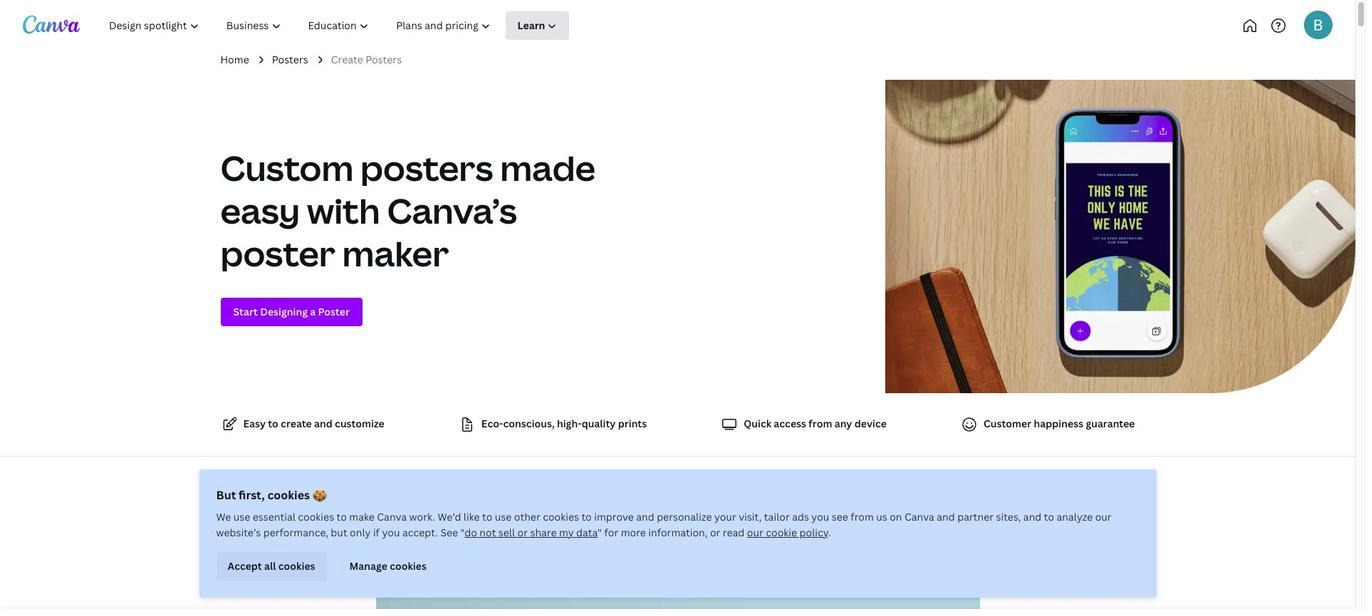 Task type: locate. For each thing, give the bounding box(es) containing it.
1 vertical spatial high-
[[817, 510, 845, 526]]

sell
[[499, 526, 515, 539]]

our down want.
[[747, 526, 764, 539]]

canva down stand
[[377, 510, 407, 524]]

create
[[281, 417, 312, 431]]

cookies right all
[[278, 559, 315, 573]]

easy
[[243, 417, 266, 431]]

first,
[[239, 487, 265, 503]]

high-
[[557, 417, 582, 431], [817, 510, 845, 526]]

your up read
[[714, 510, 736, 524]]

0 horizontal spatial or
[[518, 526, 528, 539]]

home link
[[220, 52, 249, 68]]

your down makes
[[543, 528, 568, 544]]

0 horizontal spatial for
[[432, 492, 449, 507]]

1 horizontal spatial canva
[[905, 510, 935, 524]]

use up website's at bottom left
[[234, 510, 250, 524]]

want.
[[738, 510, 768, 526]]

no up see
[[819, 492, 835, 507]]

our
[[1095, 510, 1112, 524], [747, 526, 764, 539]]

prints
[[618, 417, 647, 431]]

0 vertical spatial the
[[451, 492, 470, 507]]

0 vertical spatial maker
[[342, 230, 449, 277]]

quality
[[582, 417, 616, 431], [845, 510, 883, 526]]

all
[[264, 559, 276, 573]]

it up doorstep
[[595, 510, 603, 526]]

1 vertical spatial with
[[547, 492, 571, 507]]

it down drop
[[464, 528, 471, 544]]

you
[[715, 510, 735, 526], [812, 510, 829, 524], [382, 526, 400, 539]]

🍪
[[313, 487, 327, 503]]

1 canva from the left
[[377, 510, 407, 524]]

or
[[518, 526, 528, 539], [710, 526, 721, 539]]

partner
[[958, 510, 994, 524]]

0 horizontal spatial canva
[[377, 510, 407, 524]]

on inside stand out for the right reasons with a custom poster made and printed in canva. no design skills? no problem. our drag-and-drop poster maker makes it easy to get the look you want. print on high-quality sustainable paper and have it delivered to your doorstep for free.
[[800, 510, 815, 526]]

in
[[766, 492, 776, 507]]

1 vertical spatial maker
[[521, 510, 555, 526]]

to right "easy"
[[268, 417, 278, 431]]

0 horizontal spatial made
[[500, 145, 596, 191]]

to
[[268, 417, 278, 431], [633, 510, 645, 526], [337, 510, 347, 524], [482, 510, 492, 524], [582, 510, 592, 524], [1044, 510, 1054, 524], [528, 528, 540, 544]]

1 horizontal spatial from
[[851, 510, 874, 524]]

1 horizontal spatial use
[[495, 510, 512, 524]]

quality left prints
[[582, 417, 616, 431]]

1 horizontal spatial you
[[715, 510, 735, 526]]

have
[[435, 528, 461, 544]]

0 vertical spatial from
[[809, 417, 832, 431]]

problem.
[[929, 492, 979, 507]]

1 horizontal spatial easy
[[606, 510, 631, 526]]

our inside we use essential cookies to make canva work. we'd like to use other cookies to improve and personalize your visit, tailor ads you see from us on canva and partner sites, and to analyze our website's performance, but only if you accept. see "
[[1095, 510, 1112, 524]]

and right create
[[314, 417, 333, 431]]

0 vertical spatial made
[[500, 145, 596, 191]]

0 vertical spatial poster
[[220, 230, 335, 277]]

1 vertical spatial made
[[665, 492, 696, 507]]

posters
[[272, 53, 308, 66], [366, 53, 402, 66]]

use up sell
[[495, 510, 512, 524]]

0 horizontal spatial poster
[[220, 230, 335, 277]]

0 horizontal spatial high-
[[557, 417, 582, 431]]

cookies up essential
[[267, 487, 310, 503]]

0 horizontal spatial posters
[[272, 53, 308, 66]]

customer happiness guarantee
[[984, 417, 1135, 431]]

2 vertical spatial poster
[[482, 510, 518, 526]]

the
[[451, 492, 470, 507], [668, 510, 686, 526]]

cookie
[[766, 526, 797, 539]]

home
[[220, 53, 249, 66]]

0 vertical spatial quality
[[582, 417, 616, 431]]

quality down design
[[845, 510, 883, 526]]

2 horizontal spatial poster
[[626, 492, 663, 507]]

custom
[[583, 492, 624, 507]]

0 vertical spatial our
[[1095, 510, 1112, 524]]

" down improve
[[598, 526, 602, 539]]

accept all cookies button
[[216, 552, 327, 581]]

1 vertical spatial quality
[[845, 510, 883, 526]]

0 horizontal spatial from
[[809, 417, 832, 431]]

1 vertical spatial easy
[[606, 510, 631, 526]]

and-
[[428, 510, 453, 526]]

my
[[559, 526, 574, 539]]

0 horizontal spatial the
[[451, 492, 470, 507]]

0 vertical spatial your
[[714, 510, 736, 524]]

reasons
[[501, 492, 544, 507]]

cookies
[[267, 487, 310, 503], [298, 510, 334, 524], [543, 510, 579, 524], [278, 559, 315, 573], [390, 559, 427, 573]]

1 horizontal spatial maker
[[521, 510, 555, 526]]

1 horizontal spatial it
[[595, 510, 603, 526]]

no
[[819, 492, 835, 507], [911, 492, 927, 507]]

1 " from the left
[[461, 526, 465, 539]]

1 horizontal spatial "
[[598, 526, 602, 539]]

your
[[714, 510, 736, 524], [543, 528, 568, 544]]

performance,
[[263, 526, 328, 539]]

1 horizontal spatial made
[[665, 492, 696, 507]]

1 horizontal spatial quality
[[845, 510, 883, 526]]

high- right conscious, at the left of page
[[557, 417, 582, 431]]

to up more
[[633, 510, 645, 526]]

your inside we use essential cookies to make canva work. we'd like to use other cookies to improve and personalize your visit, tailor ads you see from us on canva and partner sites, and to analyze our website's performance, but only if you accept. see "
[[714, 510, 736, 524]]

0 horizontal spatial "
[[461, 526, 465, 539]]

"
[[461, 526, 465, 539], [598, 526, 602, 539]]

you up policy
[[812, 510, 829, 524]]

0 horizontal spatial our
[[747, 526, 764, 539]]

1 horizontal spatial on
[[890, 510, 902, 524]]

1 horizontal spatial posters
[[366, 53, 402, 66]]

with
[[307, 188, 380, 234], [547, 492, 571, 507]]

1 no from the left
[[819, 492, 835, 507]]

from
[[809, 417, 832, 431], [851, 510, 874, 524]]

we use essential cookies to make canva work. we'd like to use other cookies to improve and personalize your visit, tailor ads you see from us on canva and partner sites, and to analyze our website's performance, but only if you accept. see "
[[216, 510, 1112, 539]]

1 horizontal spatial the
[[668, 510, 686, 526]]

other
[[514, 510, 540, 524]]

from down design
[[851, 510, 874, 524]]

easy inside stand out for the right reasons with a custom poster made and printed in canva. no design skills? no problem. our drag-and-drop poster maker makes it easy to get the look you want. print on high-quality sustainable paper and have it delivered to your doorstep for free.
[[606, 510, 631, 526]]

for down improve
[[604, 526, 619, 539]]

1 horizontal spatial your
[[714, 510, 736, 524]]

the up drop
[[451, 492, 470, 507]]

for left free. at the bottom left of the page
[[624, 528, 640, 544]]

quick access from any device
[[744, 417, 887, 431]]

easy to create and customize
[[243, 417, 384, 431]]

the up information,
[[668, 510, 686, 526]]

we
[[216, 510, 231, 524]]

canva down skills?
[[905, 510, 935, 524]]

0 horizontal spatial on
[[800, 510, 815, 526]]

1 horizontal spatial no
[[911, 492, 927, 507]]

" right see
[[461, 526, 465, 539]]

do not sell or share my data link
[[465, 526, 598, 539]]

0 horizontal spatial no
[[819, 492, 835, 507]]

our right analyze
[[1095, 510, 1112, 524]]

2 or from the left
[[710, 526, 721, 539]]

0 horizontal spatial it
[[464, 528, 471, 544]]

customer
[[984, 417, 1032, 431]]

1 vertical spatial poster
[[626, 492, 663, 507]]

and up look
[[699, 492, 720, 507]]

happiness
[[1034, 417, 1084, 431]]

drop
[[453, 510, 480, 526]]

0 vertical spatial with
[[307, 188, 380, 234]]

on up policy
[[800, 510, 815, 526]]

0 horizontal spatial your
[[543, 528, 568, 544]]

on right us
[[890, 510, 902, 524]]

0 horizontal spatial use
[[234, 510, 250, 524]]

posters right create
[[366, 53, 402, 66]]

manage cookies
[[349, 559, 427, 573]]

1 horizontal spatial or
[[710, 526, 721, 539]]

0 horizontal spatial with
[[307, 188, 380, 234]]

you up read
[[715, 510, 735, 526]]

you right if
[[382, 526, 400, 539]]

or left read
[[710, 526, 721, 539]]

maker inside stand out for the right reasons with a custom poster made and printed in canva. no design skills? no problem. our drag-and-drop poster maker makes it easy to get the look you want. print on high-quality sustainable paper and have it delivered to your doorstep for free.
[[521, 510, 555, 526]]

with inside custom posters made easy with canva's poster maker
[[307, 188, 380, 234]]

to right like
[[482, 510, 492, 524]]

use
[[234, 510, 250, 524], [495, 510, 512, 524]]

on
[[800, 510, 815, 526], [890, 510, 902, 524]]

quality inside stand out for the right reasons with a custom poster made and printed in canva. no design skills? no problem. our drag-and-drop poster maker makes it easy to get the look you want. print on high-quality sustainable paper and have it delivered to your doorstep for free.
[[845, 510, 883, 526]]

sustainable
[[886, 510, 949, 526]]

and up do not sell or share my data " for more information, or read our cookie policy . in the bottom of the page
[[636, 510, 654, 524]]

access
[[774, 417, 806, 431]]

1 posters from the left
[[272, 53, 308, 66]]

on inside we use essential cookies to make canva work. we'd like to use other cookies to improve and personalize your visit, tailor ads you see from us on canva and partner sites, and to analyze our website's performance, but only if you accept. see "
[[890, 510, 902, 524]]

for up and-
[[432, 492, 449, 507]]

made
[[500, 145, 596, 191], [665, 492, 696, 507]]

for
[[432, 492, 449, 507], [604, 526, 619, 539], [624, 528, 640, 544]]

2 use from the left
[[495, 510, 512, 524]]

1 horizontal spatial with
[[547, 492, 571, 507]]

1 vertical spatial our
[[747, 526, 764, 539]]

free.
[[643, 528, 668, 544]]

stand out for the right reasons with a custom poster made and printed in canva. no design skills? no problem. our drag-and-drop poster maker makes it easy to get the look you want. print on high-quality sustainable paper and have it delivered to your doorstep for free.
[[376, 492, 979, 544]]

posters right home at the left top
[[272, 53, 308, 66]]

from left the "any"
[[809, 417, 832, 431]]

0 horizontal spatial easy
[[220, 188, 300, 234]]

1 vertical spatial from
[[851, 510, 874, 524]]

ads
[[792, 510, 809, 524]]

cookies up my
[[543, 510, 579, 524]]

0 vertical spatial it
[[595, 510, 603, 526]]

1 vertical spatial your
[[543, 528, 568, 544]]

create
[[331, 53, 363, 66]]

do not sell or share my data " for more information, or read our cookie policy .
[[465, 526, 831, 539]]

not
[[480, 526, 496, 539]]

no up sustainable
[[911, 492, 927, 507]]

1 horizontal spatial high-
[[817, 510, 845, 526]]

conscious,
[[503, 417, 555, 431]]

0 horizontal spatial maker
[[342, 230, 449, 277]]

0 vertical spatial easy
[[220, 188, 300, 234]]

high- up "."
[[817, 510, 845, 526]]

right
[[473, 492, 498, 507]]

1 horizontal spatial our
[[1095, 510, 1112, 524]]

accept
[[228, 559, 262, 573]]

or right sell
[[518, 526, 528, 539]]



Task type: vqa. For each thing, say whether or not it's contained in the screenshot.
Education link
no



Task type: describe. For each thing, give the bounding box(es) containing it.
guarantee
[[1086, 417, 1135, 431]]

made inside stand out for the right reasons with a custom poster made and printed in canva. no design skills? no problem. our drag-and-drop poster maker makes it easy to get the look you want. print on high-quality sustainable paper and have it delivered to your doorstep for free.
[[665, 492, 696, 507]]

skills?
[[876, 492, 908, 507]]

analyze
[[1057, 510, 1093, 524]]

.
[[828, 526, 831, 539]]

makes
[[558, 510, 592, 526]]

but first, cookies 🍪
[[216, 487, 327, 503]]

manage cookies button
[[338, 552, 438, 581]]

do
[[465, 526, 477, 539]]

our
[[376, 510, 397, 526]]

only
[[350, 526, 371, 539]]

like
[[464, 510, 480, 524]]

to down other
[[528, 528, 540, 544]]

work.
[[409, 510, 435, 524]]

to left analyze
[[1044, 510, 1054, 524]]

posters link
[[272, 52, 308, 68]]

top level navigation element
[[97, 11, 618, 40]]

and down work.
[[411, 528, 432, 544]]

device
[[855, 417, 887, 431]]

see
[[441, 526, 458, 539]]

we'd
[[438, 510, 461, 524]]

cookies down 🍪
[[298, 510, 334, 524]]

website's
[[216, 526, 261, 539]]

0 horizontal spatial quality
[[582, 417, 616, 431]]

accept.
[[402, 526, 438, 539]]

0 vertical spatial high-
[[557, 417, 582, 431]]

get
[[648, 510, 665, 526]]

improve
[[594, 510, 634, 524]]

share
[[530, 526, 557, 539]]

eco-conscious, high-quality prints
[[481, 417, 647, 431]]

custom posters made easy with canva's poster maker
[[220, 145, 596, 277]]

your inside stand out for the right reasons with a custom poster made and printed in canva. no design skills? no problem. our drag-and-drop poster maker makes it easy to get the look you want. print on high-quality sustainable paper and have it delivered to your doorstep for free.
[[543, 528, 568, 544]]

1 use from the left
[[234, 510, 250, 524]]

out
[[411, 492, 430, 507]]

2 canva from the left
[[905, 510, 935, 524]]

see
[[832, 510, 848, 524]]

you inside stand out for the right reasons with a custom poster made and printed in canva. no design skills? no problem. our drag-and-drop poster maker makes it easy to get the look you want. print on high-quality sustainable paper and have it delivered to your doorstep for free.
[[715, 510, 735, 526]]

and right sites,
[[1024, 510, 1042, 524]]

manage
[[349, 559, 387, 573]]

doorstep
[[571, 528, 621, 544]]

sites,
[[996, 510, 1021, 524]]

personalize
[[657, 510, 712, 524]]

data
[[576, 526, 598, 539]]

to up data
[[582, 510, 592, 524]]

make
[[349, 510, 375, 524]]

delivered
[[474, 528, 526, 544]]

look
[[689, 510, 712, 526]]

create posters
[[331, 53, 402, 66]]

but
[[216, 487, 236, 503]]

2 horizontal spatial you
[[812, 510, 829, 524]]

custom
[[220, 145, 354, 191]]

if
[[373, 526, 380, 539]]

2 horizontal spatial for
[[624, 528, 640, 544]]

any
[[835, 417, 852, 431]]

canva.
[[779, 492, 816, 507]]

made inside custom posters made easy with canva's poster maker
[[500, 145, 596, 191]]

policy
[[800, 526, 828, 539]]

printed
[[722, 492, 763, 507]]

a
[[573, 492, 580, 507]]

2 posters from the left
[[366, 53, 402, 66]]

essential
[[253, 510, 296, 524]]

us
[[876, 510, 887, 524]]

print
[[771, 510, 798, 526]]

from inside we use essential cookies to make canva work. we'd like to use other cookies to improve and personalize your visit, tailor ads you see from us on canva and partner sites, and to analyze our website's performance, but only if you accept. see "
[[851, 510, 874, 524]]

1 or from the left
[[518, 526, 528, 539]]

0 horizontal spatial you
[[382, 526, 400, 539]]

maker inside custom posters made easy with canva's poster maker
[[342, 230, 449, 277]]

customize
[[335, 417, 384, 431]]

easy inside custom posters made easy with canva's poster maker
[[220, 188, 300, 234]]

canva's
[[387, 188, 517, 234]]

with inside stand out for the right reasons with a custom poster made and printed in canva. no design skills? no problem. our drag-and-drop poster maker makes it easy to get the look you want. print on high-quality sustainable paper and have it delivered to your doorstep for free.
[[547, 492, 571, 507]]

quick
[[744, 417, 772, 431]]

design
[[837, 492, 873, 507]]

stand
[[376, 492, 408, 507]]

2 " from the left
[[598, 526, 602, 539]]

high- inside stand out for the right reasons with a custom poster made and printed in canva. no design skills? no problem. our drag-and-drop poster maker makes it easy to get the look you want. print on high-quality sustainable paper and have it delivered to your doorstep for free.
[[817, 510, 845, 526]]

tailor
[[764, 510, 790, 524]]

posters
[[361, 145, 493, 191]]

paper
[[376, 528, 408, 544]]

eco-
[[481, 417, 503, 431]]

but
[[331, 526, 347, 539]]

poster inside custom posters made easy with canva's poster maker
[[220, 230, 335, 277]]

cookies down the paper
[[390, 559, 427, 573]]

1 vertical spatial the
[[668, 510, 686, 526]]

" inside we use essential cookies to make canva work. we'd like to use other cookies to improve and personalize your visit, tailor ads you see from us on canva and partner sites, and to analyze our website's performance, but only if you accept. see "
[[461, 526, 465, 539]]

drag-
[[399, 510, 428, 526]]

more
[[621, 526, 646, 539]]

1 horizontal spatial poster
[[482, 510, 518, 526]]

poster image
[[376, 569, 980, 609]]

read
[[723, 526, 745, 539]]

2 no from the left
[[911, 492, 927, 507]]

to up but
[[337, 510, 347, 524]]

our cookie policy link
[[747, 526, 828, 539]]

and down problem.
[[937, 510, 955, 524]]

accept all cookies
[[228, 559, 315, 573]]

visit,
[[739, 510, 762, 524]]

1 horizontal spatial for
[[604, 526, 619, 539]]

information,
[[648, 526, 708, 539]]

1 vertical spatial it
[[464, 528, 471, 544]]



